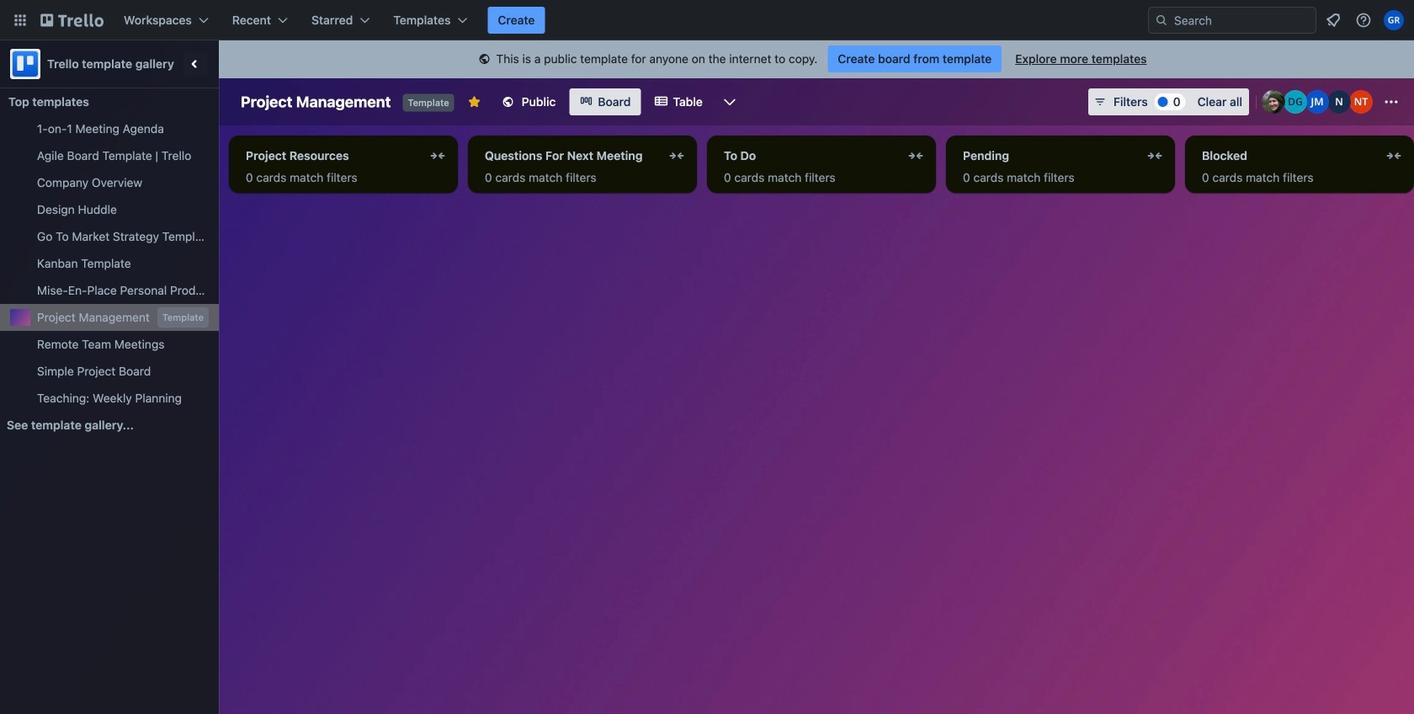 Task type: locate. For each thing, give the bounding box(es) containing it.
collapse list image
[[1145, 146, 1165, 166]]

3 collapse list image from the left
[[906, 146, 926, 166]]

star or unstar board image
[[468, 95, 481, 109]]

sm image
[[476, 51, 493, 68]]

1 collapse list image from the left
[[428, 146, 448, 166]]

nicole tang (nicoletang31) image
[[1350, 90, 1373, 114]]

nic (nicoletollefson1) image
[[1328, 90, 1351, 114]]

None text field
[[953, 142, 1142, 169]]

greg robinson (gregrobinson96) image
[[1384, 10, 1405, 30]]

primary element
[[0, 0, 1415, 40]]

None text field
[[236, 142, 424, 169], [475, 142, 664, 169], [714, 142, 903, 169], [1192, 142, 1381, 169], [236, 142, 424, 169], [475, 142, 664, 169], [714, 142, 903, 169], [1192, 142, 1381, 169]]

Search field
[[1169, 8, 1316, 32]]

collapse list image
[[428, 146, 448, 166], [667, 146, 687, 166], [906, 146, 926, 166], [1384, 146, 1405, 166]]

trello logo image
[[10, 49, 40, 79]]

Board name text field
[[232, 88, 400, 115]]



Task type: vqa. For each thing, say whether or not it's contained in the screenshot.
4th Collapse list icon from the right
yes



Task type: describe. For each thing, give the bounding box(es) containing it.
customize views image
[[722, 93, 738, 110]]

devan goldstein (devangoldstein2) image
[[1284, 90, 1308, 114]]

jordan mirchev (jordan_mirchev) image
[[1306, 90, 1330, 114]]

show menu image
[[1383, 93, 1400, 110]]

0 notifications image
[[1324, 10, 1344, 30]]

2 collapse list image from the left
[[667, 146, 687, 166]]

back to home image
[[40, 7, 104, 34]]

4 collapse list image from the left
[[1384, 146, 1405, 166]]

workspace navigation collapse icon image
[[184, 52, 207, 76]]

caity (caity) image
[[1262, 90, 1286, 114]]

open information menu image
[[1356, 12, 1373, 29]]

search image
[[1155, 13, 1169, 27]]



